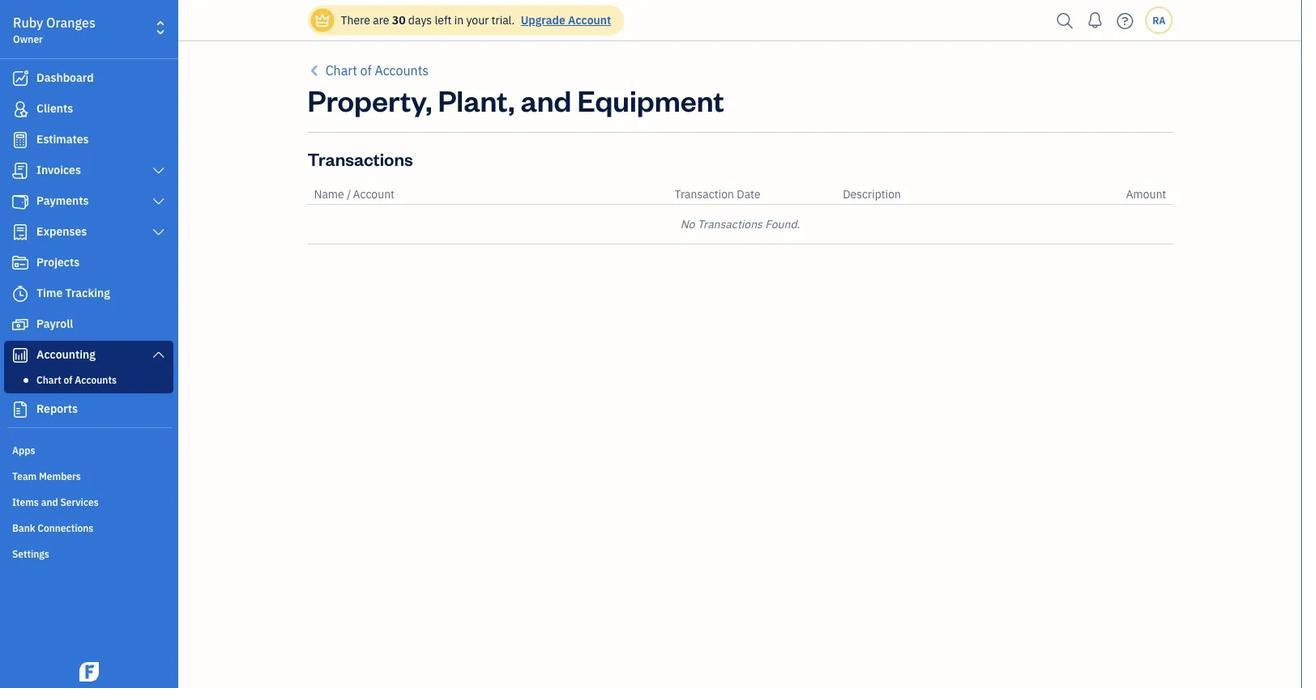 Task type: locate. For each thing, give the bounding box(es) containing it.
chart
[[325, 62, 357, 79], [36, 374, 61, 386]]

chart right 'chevronleft' image
[[325, 62, 357, 79]]

main element
[[0, 0, 219, 689]]

ra button
[[1145, 6, 1173, 34]]

transactions up name / account
[[307, 147, 413, 170]]

payroll link
[[4, 310, 173, 339]]

team
[[12, 470, 37, 483]]

0 horizontal spatial chart of accounts
[[36, 374, 117, 386]]

1 vertical spatial chart of accounts
[[36, 374, 117, 386]]

1 vertical spatial transactions
[[697, 217, 762, 232]]

there are 30 days left in your trial. upgrade account
[[341, 13, 611, 28]]

time
[[36, 286, 63, 301]]

3 chevron large down image from the top
[[151, 348, 166, 361]]

0 horizontal spatial chart
[[36, 374, 61, 386]]

chart of accounts link up "reports" link
[[7, 370, 170, 390]]

1 horizontal spatial chart of accounts link
[[307, 61, 429, 80]]

accounts inside main element
[[75, 374, 117, 386]]

0 vertical spatial account
[[568, 13, 611, 28]]

days
[[408, 13, 432, 28]]

expense image
[[11, 224, 30, 241]]

and
[[520, 80, 572, 119], [41, 496, 58, 509]]

account right upgrade at the top left
[[568, 13, 611, 28]]

1 horizontal spatial accounts
[[375, 62, 429, 79]]

invoice image
[[11, 163, 30, 179]]

dashboard link
[[4, 64, 173, 93]]

30
[[392, 13, 406, 28]]

and inside main element
[[41, 496, 58, 509]]

chart of accounts down "accounting" link
[[36, 374, 117, 386]]

expenses link
[[4, 218, 173, 247]]

chevron large down image up chevron large down image in the top of the page
[[151, 164, 166, 177]]

notifications image
[[1082, 4, 1108, 36]]

bank connections link
[[4, 515, 173, 540]]

search image
[[1052, 9, 1078, 33]]

invoices link
[[4, 156, 173, 186]]

ra
[[1153, 14, 1166, 27]]

tracking
[[65, 286, 110, 301]]

0 horizontal spatial and
[[41, 496, 58, 509]]

of
[[360, 62, 372, 79], [64, 374, 72, 386]]

chevron large down image inside expenses link
[[151, 226, 166, 239]]

reports link
[[4, 395, 173, 425]]

timer image
[[11, 286, 30, 302]]

settings
[[12, 548, 49, 561]]

2 vertical spatial chevron large down image
[[151, 348, 166, 361]]

go to help image
[[1112, 9, 1138, 33]]

1 horizontal spatial transactions
[[697, 217, 762, 232]]

payments link
[[4, 187, 173, 216]]

estimates
[[36, 132, 89, 147]]

amount
[[1126, 187, 1166, 202]]

owner
[[13, 32, 43, 45]]

1 vertical spatial and
[[41, 496, 58, 509]]

team members
[[12, 470, 81, 483]]

chevron large down image for invoices
[[151, 164, 166, 177]]

client image
[[11, 101, 30, 117]]

2 chevron large down image from the top
[[151, 226, 166, 239]]

services
[[60, 496, 99, 509]]

crown image
[[314, 12, 331, 29]]

1 horizontal spatial chart
[[325, 62, 357, 79]]

chevron large down image down the payroll link
[[151, 348, 166, 361]]

accounts down "accounting" link
[[75, 374, 117, 386]]

transactions
[[307, 147, 413, 170], [697, 217, 762, 232]]

name / account
[[314, 187, 395, 202]]

0 vertical spatial of
[[360, 62, 372, 79]]

chart of accounts link
[[307, 61, 429, 80], [7, 370, 170, 390]]

oranges
[[46, 14, 96, 31]]

found.
[[765, 217, 800, 232]]

1 chevron large down image from the top
[[151, 164, 166, 177]]

0 horizontal spatial chart of accounts link
[[7, 370, 170, 390]]

plant,
[[438, 80, 515, 119]]

1 vertical spatial account
[[353, 187, 395, 202]]

accounting link
[[4, 341, 173, 370]]

project image
[[11, 255, 30, 271]]

chart of accounts link down there
[[307, 61, 429, 80]]

estimates link
[[4, 126, 173, 155]]

chart inside main element
[[36, 374, 61, 386]]

1 vertical spatial of
[[64, 374, 72, 386]]

1 vertical spatial chevron large down image
[[151, 226, 166, 239]]

accounts up the property, in the top left of the page
[[375, 62, 429, 79]]

0 horizontal spatial of
[[64, 374, 72, 386]]

chart image
[[11, 348, 30, 364]]

chevron large down image down chevron large down image in the top of the page
[[151, 226, 166, 239]]

chevronleft image
[[307, 61, 322, 80]]

chevron large down image inside invoices link
[[151, 164, 166, 177]]

report image
[[11, 402, 30, 418]]

0 vertical spatial accounts
[[375, 62, 429, 79]]

0 vertical spatial transactions
[[307, 147, 413, 170]]

invoices
[[36, 162, 81, 177]]

chart of accounts
[[325, 62, 429, 79], [36, 374, 117, 386]]

trial.
[[491, 13, 515, 28]]

1 vertical spatial accounts
[[75, 374, 117, 386]]

0 vertical spatial chart of accounts link
[[307, 61, 429, 80]]

of up the property, in the top left of the page
[[360, 62, 372, 79]]

and right items
[[41, 496, 58, 509]]

and right plant,
[[520, 80, 572, 119]]

chart up reports
[[36, 374, 61, 386]]

bank connections
[[12, 522, 93, 535]]

/
[[347, 187, 351, 202]]

members
[[39, 470, 81, 483]]

1 horizontal spatial chart of accounts
[[325, 62, 429, 79]]

chart of accounts up the property, in the top left of the page
[[325, 62, 429, 79]]

of down accounting
[[64, 374, 72, 386]]

0 horizontal spatial accounts
[[75, 374, 117, 386]]

account right /
[[353, 187, 395, 202]]

0 vertical spatial chevron large down image
[[151, 164, 166, 177]]

transactions down transaction date
[[697, 217, 762, 232]]

projects
[[36, 255, 80, 270]]

freshbooks image
[[76, 663, 102, 682]]

account
[[568, 13, 611, 28], [353, 187, 395, 202]]

0 vertical spatial chart of accounts
[[325, 62, 429, 79]]

items and services link
[[4, 489, 173, 514]]

accounts
[[375, 62, 429, 79], [75, 374, 117, 386]]

items
[[12, 496, 39, 509]]

apps link
[[4, 438, 173, 462]]

1 horizontal spatial of
[[360, 62, 372, 79]]

1 vertical spatial chart
[[36, 374, 61, 386]]

chevron large down image
[[151, 164, 166, 177], [151, 226, 166, 239], [151, 348, 166, 361]]

0 horizontal spatial transactions
[[307, 147, 413, 170]]

0 vertical spatial and
[[520, 80, 572, 119]]



Task type: vqa. For each thing, say whether or not it's contained in the screenshot.
Found. at right
yes



Task type: describe. For each thing, give the bounding box(es) containing it.
team members link
[[4, 463, 173, 488]]

date
[[737, 187, 761, 202]]

property,
[[307, 80, 432, 119]]

1 horizontal spatial account
[[568, 13, 611, 28]]

bank
[[12, 522, 35, 535]]

are
[[373, 13, 389, 28]]

in
[[454, 13, 464, 28]]

chevron large down image for accounting
[[151, 348, 166, 361]]

name link
[[314, 187, 347, 202]]

0 horizontal spatial account
[[353, 187, 395, 202]]

settings link
[[4, 541, 173, 566]]

of inside main element
[[64, 374, 72, 386]]

expenses
[[36, 224, 87, 239]]

payments
[[36, 193, 89, 208]]

estimate image
[[11, 132, 30, 148]]

money image
[[11, 317, 30, 333]]

apps
[[12, 444, 35, 457]]

no transactions found.
[[680, 217, 800, 232]]

your
[[466, 13, 489, 28]]

name
[[314, 187, 344, 202]]

chevron large down image
[[151, 195, 166, 208]]

1 vertical spatial chart of accounts link
[[7, 370, 170, 390]]

clients
[[36, 101, 73, 116]]

equipment
[[577, 80, 724, 119]]

accounting
[[36, 347, 96, 362]]

transaction
[[675, 187, 734, 202]]

left
[[435, 13, 452, 28]]

transaction date
[[675, 187, 761, 202]]

dashboard image
[[11, 70, 30, 87]]

0 vertical spatial chart
[[325, 62, 357, 79]]

chart of accounts inside main element
[[36, 374, 117, 386]]

connections
[[38, 522, 93, 535]]

items and services
[[12, 496, 99, 509]]

time tracking
[[36, 286, 110, 301]]

transaction date link
[[675, 187, 761, 202]]

ruby
[[13, 14, 43, 31]]

upgrade account link
[[517, 13, 611, 28]]

property, plant, and equipment
[[307, 80, 724, 119]]

dashboard
[[36, 70, 94, 85]]

ruby oranges owner
[[13, 14, 96, 45]]

time tracking link
[[4, 280, 173, 309]]

there
[[341, 13, 370, 28]]

description
[[843, 187, 901, 202]]

projects link
[[4, 249, 173, 278]]

clients link
[[4, 95, 173, 124]]

upgrade
[[521, 13, 565, 28]]

no
[[680, 217, 695, 232]]

chevron large down image for expenses
[[151, 226, 166, 239]]

payment image
[[11, 194, 30, 210]]

payroll
[[36, 316, 73, 331]]

1 horizontal spatial and
[[520, 80, 572, 119]]

reports
[[36, 401, 78, 416]]



